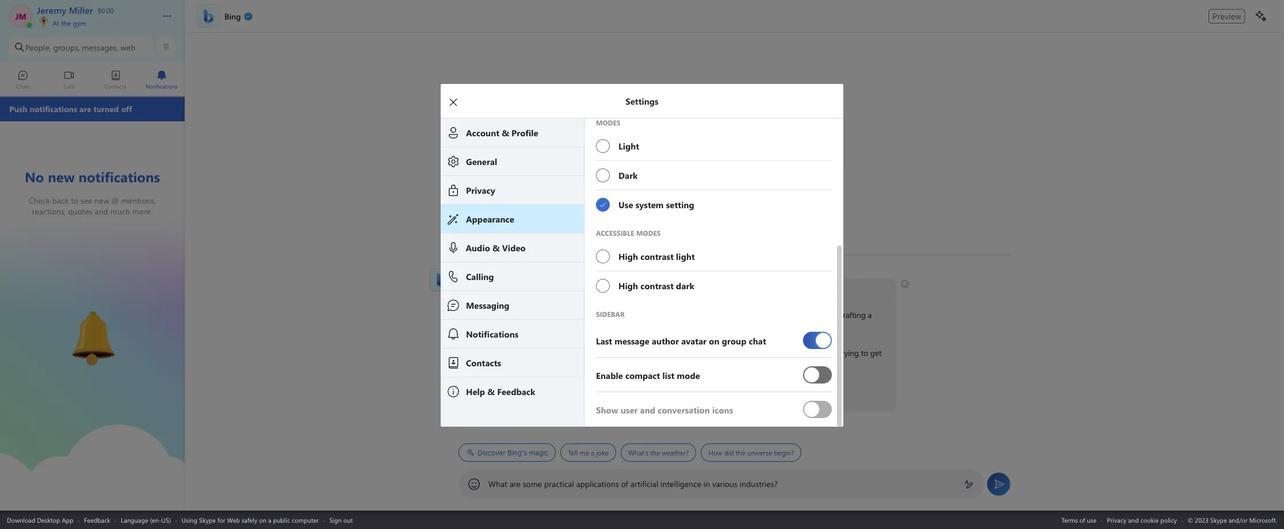 Task type: locate. For each thing, give the bounding box(es) containing it.
0 horizontal spatial in
[[670, 310, 676, 321]]

weird.
[[715, 348, 735, 359]]

i'm right so
[[538, 348, 548, 359]]

0 horizontal spatial of
[[524, 310, 531, 321]]

people, groups, messages, web button
[[9, 37, 153, 58]]

in
[[670, 310, 676, 321], [704, 479, 711, 490]]

me
[[480, 310, 490, 321], [655, 322, 666, 333], [686, 386, 697, 397], [580, 448, 589, 458]]

!
[[520, 284, 522, 295]]

3 i'm from the left
[[812, 348, 823, 359]]

for right the story
[[485, 322, 494, 333]]

out
[[344, 516, 353, 525]]

1 vertical spatial how
[[709, 448, 723, 458]]

how did the universe begin?
[[709, 448, 795, 458]]

want left start
[[487, 386, 503, 397]]

us)
[[161, 516, 171, 525]]

i right can
[[556, 284, 558, 295]]

i'm left an
[[465, 348, 476, 359]]

just left report
[[734, 386, 746, 397]]

i inside ask me any type of question, like finding vegan restaurants in cambridge, itinerary for your trip to europe or drafting a story for curious kids. in groups, remember to mention me with @bing. i'm an ai preview, so i'm still learning. sometimes i might say something weird. don't get mad at me, i'm just trying to get better! if you want to start over, type
[[636, 348, 638, 359]]

are
[[510, 479, 521, 490]]

0 horizontal spatial the
[[61, 18, 71, 28]]

1 horizontal spatial just
[[825, 348, 837, 359]]

skype
[[199, 516, 216, 525]]

Use system setting checkbox
[[596, 191, 832, 219]]

you
[[577, 284, 590, 295], [472, 386, 485, 397], [627, 386, 639, 397]]

0 horizontal spatial get
[[758, 348, 769, 359]]

weather?
[[662, 448, 689, 458]]

a right on at the bottom
[[268, 516, 272, 525]]

a inside ask me any type of question, like finding vegan restaurants in cambridge, itinerary for your trip to europe or drafting a story for curious kids. in groups, remember to mention me with @bing. i'm an ai preview, so i'm still learning. sometimes i might say something weird. don't get mad at me, i'm just trying to get better! if you want to start over, type
[[868, 310, 872, 321]]

2 vertical spatial for
[[218, 516, 225, 525]]

joke
[[597, 448, 609, 458]]

of up the kids. at the bottom left of the page
[[524, 310, 531, 321]]

1 horizontal spatial how
[[709, 448, 723, 458]]

0 horizontal spatial i'm
[[465, 348, 476, 359]]

at the gym
[[51, 18, 86, 28]]

want
[[487, 386, 503, 397], [641, 386, 658, 397]]

messages,
[[82, 42, 118, 53]]

0 horizontal spatial how
[[524, 284, 540, 295]]

2 get from the left
[[871, 348, 882, 359]]

what
[[489, 479, 508, 490]]

1 want from the left
[[487, 386, 503, 397]]

1 horizontal spatial i'm
[[538, 348, 548, 359]]

1 vertical spatial type
[[550, 386, 566, 397]]

remember
[[577, 322, 613, 333]]

for
[[750, 310, 760, 321], [485, 322, 494, 333], [218, 516, 225, 525]]

a left joke on the bottom of the page
[[591, 448, 595, 458]]

and
[[604, 386, 618, 397]]

0 horizontal spatial type
[[507, 310, 522, 321]]

feedback,
[[699, 386, 732, 397]]

1 horizontal spatial get
[[871, 348, 882, 359]]

how did the universe begin? button
[[701, 444, 802, 462]]

learning.
[[564, 348, 593, 359]]

me right tell at bottom
[[580, 448, 589, 458]]

magic
[[529, 449, 549, 457]]

2 vertical spatial of
[[1080, 516, 1086, 525]]

you right help
[[577, 284, 590, 295]]

better!
[[465, 360, 488, 371]]

web
[[121, 42, 135, 53]]

0 vertical spatial for
[[750, 310, 760, 321]]

of
[[524, 310, 531, 321], [622, 479, 629, 490], [1080, 516, 1086, 525]]

i'm right me,
[[812, 348, 823, 359]]

bing
[[504, 284, 520, 295]]

tab list
[[0, 65, 185, 97]]

bell
[[58, 307, 73, 319]]

trip
[[780, 310, 792, 321]]

any
[[493, 310, 505, 321]]

1 horizontal spatial i
[[636, 348, 638, 359]]

over,
[[532, 386, 548, 397]]

2 horizontal spatial the
[[736, 448, 746, 458]]

the right at
[[61, 18, 71, 28]]

privacy and cookie policy link
[[1108, 516, 1178, 525]]

2 horizontal spatial i'm
[[812, 348, 823, 359]]

gym
[[73, 18, 86, 28]]

report
[[749, 386, 770, 397]]

High contrast light checkbox
[[596, 242, 832, 271]]

1 horizontal spatial want
[[641, 386, 658, 397]]

0 horizontal spatial for
[[218, 516, 225, 525]]

tell me a joke button
[[561, 444, 617, 462]]

0 horizontal spatial i
[[556, 284, 558, 295]]

a right drafting
[[868, 310, 872, 321]]

just
[[825, 348, 837, 359], [734, 386, 746, 397]]

how right "!"
[[524, 284, 540, 295]]

you right the if
[[472, 386, 485, 397]]

1 vertical spatial i
[[636, 348, 638, 359]]

how left 'did'
[[709, 448, 723, 458]]

safely
[[242, 516, 258, 525]]

cookie
[[1141, 516, 1160, 525]]

of left artificial
[[622, 479, 629, 490]]

2 horizontal spatial of
[[1080, 516, 1086, 525]]

privacy
[[1108, 516, 1127, 525]]

you right if
[[627, 386, 639, 397]]

what's the weather?
[[629, 448, 689, 458]]

download
[[7, 516, 35, 525]]

for left the web
[[218, 516, 225, 525]]

1 vertical spatial groups,
[[549, 322, 575, 333]]

the
[[61, 18, 71, 28], [651, 448, 660, 458], [736, 448, 746, 458]]

say
[[663, 348, 674, 359]]

Light checkbox
[[596, 132, 832, 161]]

practical
[[545, 479, 574, 490]]

i left might
[[636, 348, 638, 359]]

the for what's
[[651, 448, 660, 458]]

get right trying in the bottom of the page
[[871, 348, 882, 359]]

what's
[[629, 448, 649, 458]]

in up the with
[[670, 310, 676, 321]]

High contrast dark checkbox
[[596, 272, 832, 301]]

type right over,
[[550, 386, 566, 397]]

in left various
[[704, 479, 711, 490]]

just left trying in the bottom of the page
[[825, 348, 837, 359]]

get left mad
[[758, 348, 769, 359]]

to right trip
[[794, 310, 801, 321]]

if
[[465, 386, 470, 397]]

a inside button
[[591, 448, 595, 458]]

the right 'did'
[[736, 448, 746, 458]]

1 vertical spatial in
[[704, 479, 711, 490]]

want inside ask me any type of question, like finding vegan restaurants in cambridge, itinerary for your trip to europe or drafting a story for curious kids. in groups, remember to mention me with @bing. i'm an ai preview, so i'm still learning. sometimes i might say something weird. don't get mad at me, i'm just trying to get better! if you want to start over, type
[[487, 386, 503, 397]]

1 horizontal spatial for
[[485, 322, 494, 333]]

0 vertical spatial just
[[825, 348, 837, 359]]

0 vertical spatial i
[[556, 284, 558, 295]]

groups, down like
[[549, 322, 575, 333]]

at
[[53, 18, 59, 28]]

0 horizontal spatial you
[[472, 386, 485, 397]]

2 i'm from the left
[[538, 348, 548, 359]]

can
[[542, 284, 554, 295]]

in
[[541, 322, 547, 333]]

am
[[490, 268, 501, 277]]

don't
[[737, 348, 756, 359]]

0 vertical spatial groups,
[[53, 42, 80, 53]]

0 vertical spatial in
[[670, 310, 676, 321]]

public
[[273, 516, 290, 525]]

me left any
[[480, 310, 490, 321]]

trying
[[839, 348, 859, 359]]

ai
[[488, 348, 496, 359]]

help
[[560, 284, 575, 295]]

to left start
[[505, 386, 513, 397]]

a
[[868, 310, 872, 321], [772, 386, 776, 397], [591, 448, 595, 458], [268, 516, 272, 525]]

the right what's
[[651, 448, 660, 458]]

web
[[227, 516, 240, 525]]

1 get from the left
[[758, 348, 769, 359]]

groups, down at the gym
[[53, 42, 80, 53]]

1 horizontal spatial the
[[651, 448, 660, 458]]

2 horizontal spatial for
[[750, 310, 760, 321]]

like
[[567, 310, 578, 321]]

1 horizontal spatial you
[[577, 284, 590, 295]]

just inside ask me any type of question, like finding vegan restaurants in cambridge, itinerary for your trip to europe or drafting a story for curious kids. in groups, remember to mention me with @bing. i'm an ai preview, so i'm still learning. sometimes i might say something weird. don't get mad at me, i'm just trying to get better! if you want to start over, type
[[825, 348, 837, 359]]

0 horizontal spatial groups,
[[53, 42, 80, 53]]

of left the use
[[1080, 516, 1086, 525]]

Dark checkbox
[[596, 161, 832, 190]]

feedback
[[84, 516, 110, 525]]

1 vertical spatial of
[[622, 479, 629, 490]]

groups, inside people, groups, messages, web button
[[53, 42, 80, 53]]

question,
[[533, 310, 565, 321]]

0 horizontal spatial want
[[487, 386, 503, 397]]

type up 'curious'
[[507, 310, 522, 321]]

me right give
[[686, 386, 697, 397]]

europe
[[803, 310, 827, 321]]

language (en-us)
[[121, 516, 171, 525]]

bing, 9:24 am
[[459, 268, 501, 277]]

using skype for web safely on a public computer link
[[182, 516, 319, 525]]

0 vertical spatial type
[[507, 310, 522, 321]]

0 vertical spatial of
[[524, 310, 531, 321]]

1 horizontal spatial groups,
[[549, 322, 575, 333]]

for left "your"
[[750, 310, 760, 321]]

i
[[556, 284, 558, 295], [636, 348, 638, 359]]

a right report
[[772, 386, 776, 397]]

0 horizontal spatial just
[[734, 386, 746, 397]]

want left give
[[641, 386, 658, 397]]



Task type: describe. For each thing, give the bounding box(es) containing it.
itinerary
[[720, 310, 748, 321]]

an
[[478, 348, 486, 359]]

artificial
[[631, 479, 659, 490]]

feedback link
[[84, 516, 110, 525]]

or
[[829, 310, 837, 321]]

tell
[[568, 448, 578, 458]]

in inside ask me any type of question, like finding vegan restaurants in cambridge, itinerary for your trip to europe or drafting a story for curious kids. in groups, remember to mention me with @bing. i'm an ai preview, so i'm still learning. sometimes i might say something weird. don't get mad at me, i'm just trying to get better! if you want to start over, type
[[670, 310, 676, 321]]

groups, inside ask me any type of question, like finding vegan restaurants in cambridge, itinerary for your trip to europe or drafting a story for curious kids. in groups, remember to mention me with @bing. i'm an ai preview, so i'm still learning. sometimes i might say something weird. don't get mad at me, i'm just trying to get better! if you want to start over, type
[[549, 322, 575, 333]]

desktop
[[37, 516, 60, 525]]

various
[[713, 479, 738, 490]]

cambridge,
[[678, 310, 718, 321]]

story
[[465, 322, 482, 333]]

sign
[[330, 516, 342, 525]]

might
[[640, 348, 661, 359]]

1 vertical spatial for
[[485, 322, 494, 333]]

computer
[[292, 516, 319, 525]]

start
[[515, 386, 530, 397]]

restaurants
[[630, 310, 668, 321]]

the inside button
[[736, 448, 746, 458]]

still
[[550, 348, 562, 359]]

kids.
[[523, 322, 539, 333]]

intelligence
[[661, 479, 702, 490]]

if
[[620, 386, 624, 397]]

your
[[762, 310, 778, 321]]

to down vegan in the left of the page
[[615, 322, 622, 333]]

tell me a joke
[[568, 448, 609, 458]]

me inside button
[[580, 448, 589, 458]]

1 horizontal spatial in
[[704, 479, 711, 490]]

people, groups, messages, web
[[25, 42, 135, 53]]

so
[[528, 348, 536, 359]]

1 i'm from the left
[[465, 348, 476, 359]]

give
[[670, 386, 684, 397]]

app
[[62, 516, 73, 525]]

using
[[182, 516, 198, 525]]

sometimes
[[596, 348, 634, 359]]

begin?
[[775, 448, 795, 458]]

of inside ask me any type of question, like finding vegan restaurants in cambridge, itinerary for your trip to europe or drafting a story for curious kids. in groups, remember to mention me with @bing. i'm an ai preview, so i'm still learning. sometimes i might say something weird. don't get mad at me, i'm just trying to get better! if you want to start over, type
[[524, 310, 531, 321]]

some
[[523, 479, 542, 490]]

finding
[[580, 310, 605, 321]]

hey, this is bing ! how can i help you today?
[[465, 284, 617, 295]]

hey,
[[465, 284, 480, 295]]

sign out
[[330, 516, 353, 525]]

0 vertical spatial how
[[524, 284, 540, 295]]

me,
[[798, 348, 810, 359]]

and
[[1129, 516, 1140, 525]]

bing's
[[508, 449, 528, 457]]

mention
[[624, 322, 653, 333]]

1 horizontal spatial of
[[622, 479, 629, 490]]

9:24
[[476, 268, 489, 277]]

today?
[[592, 284, 615, 295]]

terms of use
[[1062, 516, 1097, 525]]

with
[[668, 322, 683, 333]]

2 want from the left
[[641, 386, 658, 397]]

newtopic . and if you want to give me feedback, just report a concern.
[[568, 386, 809, 397]]

universe
[[748, 448, 773, 458]]

vegan
[[607, 310, 628, 321]]

Type a message text field
[[489, 479, 956, 490]]

using skype for web safely on a public computer
[[182, 516, 319, 525]]

something
[[676, 348, 713, 359]]

language
[[121, 516, 148, 525]]

Last message author avatar on group chat checkbox
[[804, 327, 832, 354]]

this
[[482, 284, 494, 295]]

Enable compact list mode checkbox
[[804, 362, 832, 388]]

@bing.
[[685, 322, 710, 333]]

how inside button
[[709, 448, 723, 458]]

the for at
[[61, 18, 71, 28]]

(smileeyes)
[[618, 284, 656, 295]]

industries?
[[740, 479, 778, 490]]

curious
[[496, 322, 521, 333]]

me left the with
[[655, 322, 666, 333]]

newtopic
[[568, 386, 600, 397]]

2 horizontal spatial you
[[627, 386, 639, 397]]

1 horizontal spatial type
[[550, 386, 566, 397]]

preview
[[1213, 11, 1242, 21]]

to left give
[[660, 386, 667, 397]]

ask
[[465, 310, 477, 321]]

theme dialog
[[441, 0, 861, 427]]

to right trying in the bottom of the page
[[862, 348, 869, 359]]

sign out link
[[330, 516, 353, 525]]

what's the weather? button
[[621, 444, 697, 462]]

what are some practical applications of artificial intelligence in various industries?
[[489, 479, 778, 490]]

use
[[1088, 516, 1097, 525]]

you inside ask me any type of question, like finding vegan restaurants in cambridge, itinerary for your trip to europe or drafting a story for curious kids. in groups, remember to mention me with @bing. i'm an ai preview, so i'm still learning. sometimes i might say something weird. don't get mad at me, i'm just trying to get better! if you want to start over, type
[[472, 386, 485, 397]]

applications
[[577, 479, 619, 490]]

discover bing's magic
[[478, 449, 549, 457]]

ask me any type of question, like finding vegan restaurants in cambridge, itinerary for your trip to europe or drafting a story for curious kids. in groups, remember to mention me with @bing. i'm an ai preview, so i'm still learning. sometimes i might say something weird. don't get mad at me, i'm just trying to get better! if you want to start over, type
[[465, 310, 884, 397]]

.
[[600, 386, 602, 397]]

mad
[[771, 348, 787, 359]]

is
[[496, 284, 501, 295]]

at
[[789, 348, 795, 359]]

Show user and conversation icons checkbox
[[804, 397, 832, 423]]

privacy and cookie policy
[[1108, 516, 1178, 525]]

drafting
[[839, 310, 866, 321]]

1 vertical spatial just
[[734, 386, 746, 397]]



Task type: vqa. For each thing, say whether or not it's contained in the screenshot.
the right groups,
yes



